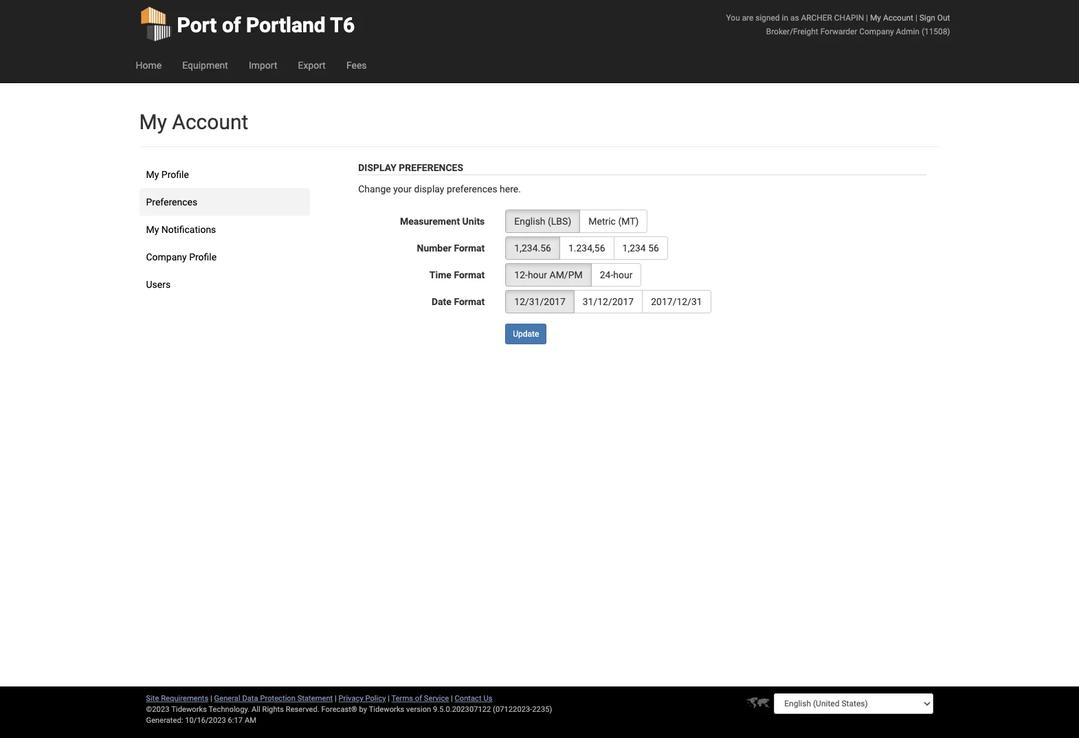 Task type: describe. For each thing, give the bounding box(es) containing it.
2235)
[[532, 705, 552, 714]]

update button
[[505, 324, 547, 344]]

number format
[[417, 243, 485, 254]]

profile for my profile
[[161, 169, 189, 180]]

equipment button
[[172, 48, 238, 82]]

| up the forecast®
[[335, 694, 337, 703]]

24-
[[600, 269, 613, 280]]

statement
[[297, 694, 333, 703]]

update
[[513, 329, 539, 339]]

date format
[[432, 296, 485, 307]]

| up 'tideworks'
[[388, 694, 390, 703]]

1 vertical spatial company
[[146, 252, 187, 263]]

1,234.56
[[514, 243, 551, 254]]

number
[[417, 243, 452, 254]]

9.5.0.202307122
[[433, 705, 491, 714]]

import
[[249, 60, 277, 71]]

12/31/2017
[[514, 296, 566, 307]]

fees button
[[336, 48, 377, 82]]

2017/12/31
[[651, 296, 702, 307]]

metric
[[589, 216, 616, 227]]

terms of service link
[[391, 694, 449, 703]]

sign out link
[[920, 13, 950, 23]]

privacy
[[339, 694, 363, 703]]

data
[[242, 694, 258, 703]]

format for time format
[[454, 269, 485, 280]]

requirements
[[161, 694, 208, 703]]

1 horizontal spatial preferences
[[399, 162, 463, 173]]

my inside you are signed in as archer chapin | my account | sign out broker/freight forwarder company admin (11508)
[[870, 13, 881, 23]]

am/pm
[[550, 269, 583, 280]]

metric (mt)
[[589, 216, 639, 227]]

company profile
[[146, 252, 217, 263]]

format for date format
[[454, 296, 485, 307]]

out
[[937, 13, 950, 23]]

31/12/2017
[[583, 296, 634, 307]]

service
[[424, 694, 449, 703]]

broker/freight
[[766, 27, 818, 36]]

here.
[[500, 184, 521, 195]]

display preferences
[[358, 162, 463, 173]]

t6
[[330, 13, 355, 37]]

portland
[[246, 13, 326, 37]]

tideworks
[[369, 705, 404, 714]]

export
[[298, 60, 326, 71]]

(07122023-
[[493, 705, 532, 714]]

0 vertical spatial of
[[222, 13, 241, 37]]

measurement
[[400, 216, 460, 227]]

general data protection statement link
[[214, 694, 333, 703]]

generated:
[[146, 716, 183, 725]]

company inside you are signed in as archer chapin | my account | sign out broker/freight forwarder company admin (11508)
[[859, 27, 894, 36]]

archer
[[801, 13, 832, 23]]

us
[[483, 694, 492, 703]]

sign
[[920, 13, 935, 23]]

0 horizontal spatial preferences
[[146, 197, 197, 208]]

1.234,56
[[568, 243, 605, 254]]

| right chapin
[[866, 13, 868, 23]]

privacy policy link
[[339, 694, 386, 703]]

0 horizontal spatial account
[[172, 110, 248, 134]]

units
[[462, 216, 485, 227]]

display
[[414, 184, 444, 195]]

home
[[136, 60, 162, 71]]

change
[[358, 184, 391, 195]]

forwarder
[[820, 27, 857, 36]]

©2023 tideworks
[[146, 705, 207, 714]]

port of portland t6
[[177, 13, 355, 37]]

port of portland t6 link
[[139, 0, 355, 48]]

site requirements link
[[146, 694, 208, 703]]

date
[[432, 296, 452, 307]]

hour for 24-
[[613, 269, 633, 280]]

terms
[[391, 694, 413, 703]]

1,234 56
[[622, 243, 659, 254]]

in
[[782, 13, 788, 23]]

admin
[[896, 27, 920, 36]]

| left sign
[[915, 13, 917, 23]]

site requirements | general data protection statement | privacy policy | terms of service | contact us ©2023 tideworks technology. all rights reserved. forecast® by tideworks version 9.5.0.202307122 (07122023-2235) generated: 10/16/2023 6:17 am
[[146, 694, 552, 725]]



Task type: vqa. For each thing, say whether or not it's contained in the screenshot.
Show List image
no



Task type: locate. For each thing, give the bounding box(es) containing it.
users
[[146, 279, 171, 290]]

preferences
[[447, 184, 497, 195]]

account up admin
[[883, 13, 913, 23]]

all
[[252, 705, 260, 714]]

my up my profile on the left of the page
[[139, 110, 167, 134]]

1 format from the top
[[454, 243, 485, 254]]

time format
[[430, 269, 485, 280]]

preferences up display at the left top of the page
[[399, 162, 463, 173]]

import button
[[238, 48, 288, 82]]

format down units
[[454, 243, 485, 254]]

format right time
[[454, 269, 485, 280]]

protection
[[260, 694, 296, 703]]

hour
[[528, 269, 547, 280], [613, 269, 633, 280]]

(lbs)
[[548, 216, 571, 227]]

0 horizontal spatial of
[[222, 13, 241, 37]]

0 vertical spatial account
[[883, 13, 913, 23]]

preferences
[[399, 162, 463, 173], [146, 197, 197, 208]]

are
[[742, 13, 754, 23]]

profile up my notifications
[[161, 169, 189, 180]]

chapin
[[834, 13, 864, 23]]

my profile
[[146, 169, 189, 180]]

24-hour
[[600, 269, 633, 280]]

measurement units
[[400, 216, 485, 227]]

1 horizontal spatial of
[[415, 694, 422, 703]]

my notifications
[[146, 224, 216, 235]]

forecast®
[[321, 705, 357, 714]]

am
[[245, 716, 256, 725]]

change your display preferences here.
[[358, 184, 521, 195]]

reserved.
[[286, 705, 319, 714]]

of right port
[[222, 13, 241, 37]]

0 vertical spatial profile
[[161, 169, 189, 180]]

rights
[[262, 705, 284, 714]]

1 vertical spatial account
[[172, 110, 248, 134]]

1,234
[[622, 243, 646, 254]]

1 horizontal spatial account
[[883, 13, 913, 23]]

1 horizontal spatial hour
[[613, 269, 633, 280]]

of up "version"
[[415, 694, 422, 703]]

0 vertical spatial preferences
[[399, 162, 463, 173]]

0 vertical spatial format
[[454, 243, 485, 254]]

equipment
[[182, 60, 228, 71]]

56
[[648, 243, 659, 254]]

you
[[726, 13, 740, 23]]

profile for company profile
[[189, 252, 217, 263]]

0 horizontal spatial company
[[146, 252, 187, 263]]

(11508)
[[922, 27, 950, 36]]

preferences down my profile on the left of the page
[[146, 197, 197, 208]]

|
[[866, 13, 868, 23], [915, 13, 917, 23], [210, 694, 212, 703], [335, 694, 337, 703], [388, 694, 390, 703], [451, 694, 453, 703]]

profile down notifications
[[189, 252, 217, 263]]

my for my profile
[[146, 169, 159, 180]]

1 vertical spatial of
[[415, 694, 422, 703]]

by
[[359, 705, 367, 714]]

english (lbs)
[[514, 216, 571, 227]]

fees
[[346, 60, 367, 71]]

site
[[146, 694, 159, 703]]

hour up 12/31/2017
[[528, 269, 547, 280]]

my
[[870, 13, 881, 23], [139, 110, 167, 134], [146, 169, 159, 180], [146, 224, 159, 235]]

format
[[454, 243, 485, 254], [454, 269, 485, 280], [454, 296, 485, 307]]

format for number format
[[454, 243, 485, 254]]

english
[[514, 216, 545, 227]]

0 horizontal spatial hour
[[528, 269, 547, 280]]

1 horizontal spatial profile
[[189, 252, 217, 263]]

port
[[177, 13, 217, 37]]

| up 9.5.0.202307122 at the bottom of the page
[[451, 694, 453, 703]]

hour down 1,234 at right top
[[613, 269, 633, 280]]

my right chapin
[[870, 13, 881, 23]]

| left general
[[210, 694, 212, 703]]

1 horizontal spatial company
[[859, 27, 894, 36]]

3 format from the top
[[454, 296, 485, 307]]

my account link
[[870, 13, 913, 23]]

company up users
[[146, 252, 187, 263]]

hour for 12-
[[528, 269, 547, 280]]

time
[[430, 269, 452, 280]]

export button
[[288, 48, 336, 82]]

1 vertical spatial format
[[454, 269, 485, 280]]

of inside site requirements | general data protection statement | privacy policy | terms of service | contact us ©2023 tideworks technology. all rights reserved. forecast® by tideworks version 9.5.0.202307122 (07122023-2235) generated: 10/16/2023 6:17 am
[[415, 694, 422, 703]]

1 vertical spatial preferences
[[146, 197, 197, 208]]

2 vertical spatial format
[[454, 296, 485, 307]]

account inside you are signed in as archer chapin | my account | sign out broker/freight forwarder company admin (11508)
[[883, 13, 913, 23]]

(mt)
[[618, 216, 639, 227]]

1 vertical spatial profile
[[189, 252, 217, 263]]

contact us link
[[455, 694, 492, 703]]

6:17
[[228, 716, 243, 725]]

2 hour from the left
[[613, 269, 633, 280]]

format right date
[[454, 296, 485, 307]]

10/16/2023
[[185, 716, 226, 725]]

notifications
[[161, 224, 216, 235]]

your
[[393, 184, 412, 195]]

account down equipment dropdown button
[[172, 110, 248, 134]]

technology.
[[209, 705, 250, 714]]

company down my account link
[[859, 27, 894, 36]]

my left notifications
[[146, 224, 159, 235]]

1 hour from the left
[[528, 269, 547, 280]]

you are signed in as archer chapin | my account | sign out broker/freight forwarder company admin (11508)
[[726, 13, 950, 36]]

12-hour am/pm
[[514, 269, 583, 280]]

12-
[[514, 269, 528, 280]]

my for my account
[[139, 110, 167, 134]]

as
[[790, 13, 799, 23]]

0 vertical spatial company
[[859, 27, 894, 36]]

policy
[[365, 694, 386, 703]]

2 format from the top
[[454, 269, 485, 280]]

version
[[406, 705, 431, 714]]

signed
[[756, 13, 780, 23]]

my up my notifications
[[146, 169, 159, 180]]

home button
[[125, 48, 172, 82]]

0 horizontal spatial profile
[[161, 169, 189, 180]]

my for my notifications
[[146, 224, 159, 235]]



